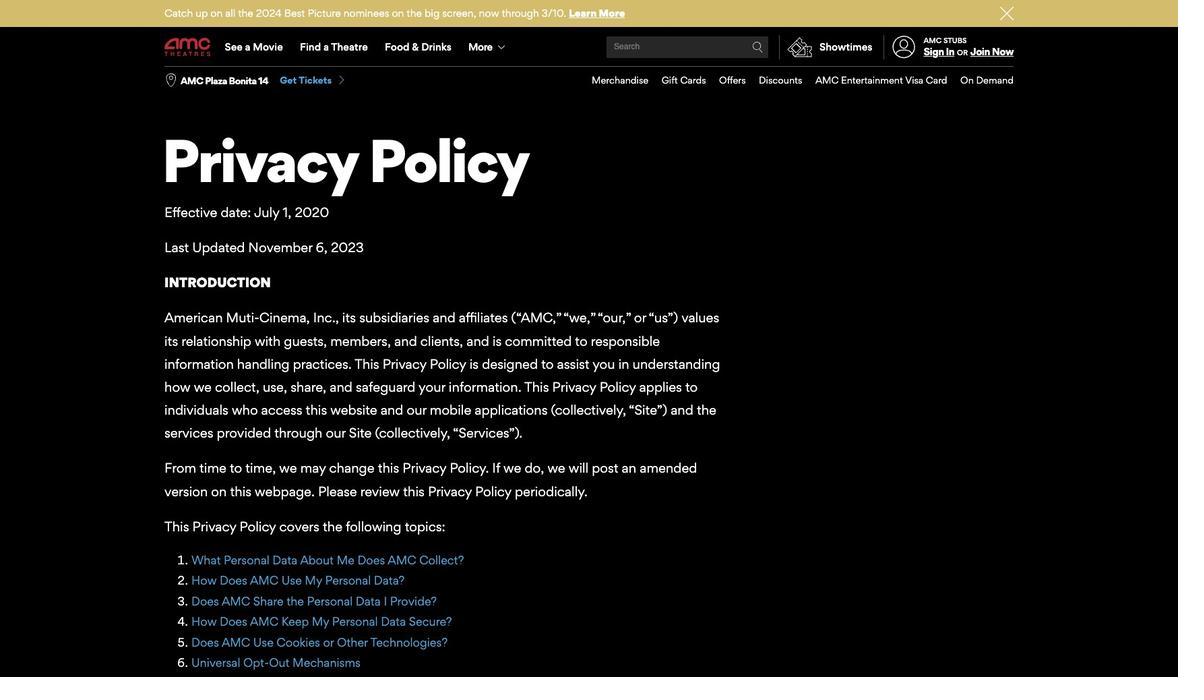 Task type: vqa. For each thing, say whether or not it's contained in the screenshot.
FIND
yes



Task type: describe. For each thing, give the bounding box(es) containing it.
share,
[[291, 379, 327, 395]]

we right if in the left of the page
[[504, 460, 522, 476]]

clients,
[[421, 333, 463, 349]]

up
[[196, 7, 208, 20]]

movie
[[253, 40, 283, 53]]

with
[[255, 333, 281, 349]]

an
[[622, 460, 637, 476]]

this down time, at the left bottom of page
[[230, 483, 252, 499]]

covers
[[279, 518, 320, 535]]

2024
[[256, 7, 282, 20]]

last
[[165, 239, 189, 256]]

privacy up the july
[[162, 125, 358, 196]]

how does amc use my personal data? link
[[192, 573, 405, 588]]

updated
[[192, 239, 245, 256]]

join
[[971, 45, 991, 58]]

0 vertical spatial more
[[599, 7, 625, 20]]

practices.
[[293, 356, 352, 372]]

july
[[254, 204, 279, 220]]

offers link
[[706, 67, 746, 94]]

this privacy policy covers the following topics:
[[165, 518, 446, 535]]

collect?
[[420, 553, 464, 567]]

use,
[[263, 379, 287, 395]]

1 vertical spatial my
[[312, 614, 329, 629]]

about
[[300, 553, 334, 567]]

see
[[225, 40, 243, 53]]

who
[[232, 402, 258, 418]]

get
[[280, 74, 297, 86]]

0 vertical spatial (collectively,
[[551, 402, 627, 418]]

how does amc keep my personal data secure? link
[[192, 614, 452, 629]]

mechanisms
[[293, 655, 361, 670]]

your
[[419, 379, 446, 395]]

1 horizontal spatial use
[[282, 573, 302, 588]]

privacy left policy.
[[403, 460, 447, 476]]

and down "affiliates"
[[467, 333, 490, 349]]

"services").
[[453, 425, 523, 441]]

personal down "me" on the bottom
[[325, 573, 371, 588]]

1 how from the top
[[192, 573, 217, 588]]

on right the nominees
[[392, 7, 404, 20]]

see a movie link
[[216, 28, 292, 66]]

discounts link
[[746, 67, 803, 94]]

we up webpage.
[[279, 460, 297, 476]]

0 horizontal spatial this
[[165, 518, 189, 535]]

amc up universal
[[222, 635, 250, 649]]

find
[[300, 40, 321, 53]]

food & drinks
[[385, 40, 452, 53]]

american
[[165, 310, 223, 326]]

2023
[[331, 239, 364, 256]]

1 horizontal spatial this
[[355, 356, 379, 372]]

amc inside button
[[181, 75, 203, 86]]

this inside the american muti-cinema, inc., its subsidiaries and affiliates ("amc," "we," "our," or "us") values its relationship with guests, members, and clients, and is committed to responsible information handling practices. this privacy policy is designed to assist you in understanding how we collect, use, share, and safeguard your information. this privacy policy applies to individuals who access this website and our mobile applications (collectively, "site") and the services provided through our site (collectively, "services").
[[306, 402, 327, 418]]

or inside amc stubs sign in or join now
[[957, 48, 968, 57]]

amc up data?
[[388, 553, 417, 567]]

cinema,
[[260, 310, 310, 326]]

amc down share
[[250, 614, 279, 629]]

please
[[318, 483, 357, 499]]

menu containing more
[[165, 28, 1014, 66]]

a for movie
[[245, 40, 251, 53]]

other
[[337, 635, 368, 649]]

post
[[592, 460, 619, 476]]

privacy up what
[[193, 518, 236, 535]]

effective
[[165, 204, 217, 220]]

showtimes image
[[780, 35, 820, 59]]

i
[[384, 594, 387, 608]]

subsidiaries
[[360, 310, 430, 326]]

sign in or join amc stubs element
[[884, 28, 1014, 66]]

does amc share the personal data i provide? link
[[192, 594, 437, 608]]

opt-
[[243, 655, 269, 670]]

review
[[361, 483, 400, 499]]

topics:
[[405, 518, 446, 535]]

inc.,
[[313, 310, 339, 326]]

may
[[301, 460, 326, 476]]

amc entertainment visa card
[[816, 74, 948, 86]]

relationship
[[182, 333, 251, 349]]

1 vertical spatial its
[[165, 333, 178, 349]]

learn
[[569, 7, 597, 20]]

2 how from the top
[[192, 614, 217, 629]]

and up website
[[330, 379, 353, 395]]

on left the all
[[211, 7, 223, 20]]

data?
[[374, 573, 405, 588]]

privacy down policy.
[[428, 483, 472, 499]]

1 horizontal spatial through
[[502, 7, 539, 20]]

amc inside amc stubs sign in or join now
[[924, 36, 942, 45]]

what personal data about me does amc collect? link
[[192, 553, 464, 567]]

big
[[425, 7, 440, 20]]

sign in button
[[924, 45, 955, 58]]

on inside from time to time, we may change this privacy policy. if we do, we will post an amended version on this webpage. please review this privacy policy periodically.
[[211, 483, 227, 499]]

or inside what personal data about me does amc collect? how does amc use my personal data? does amc share the personal data i provide? how does amc keep my personal data secure? does amc use cookies or other technologies? universal opt-out mechanisms
[[323, 635, 334, 649]]

secure?
[[409, 614, 452, 629]]

0 vertical spatial my
[[305, 573, 322, 588]]

1 horizontal spatial is
[[493, 333, 502, 349]]

privacy up safeguard
[[383, 356, 427, 372]]

universal
[[192, 655, 240, 670]]

amc plaza bonita 14 button
[[181, 74, 269, 87]]

all
[[225, 7, 236, 20]]

0 vertical spatial our
[[407, 402, 427, 418]]

learn more link
[[569, 7, 625, 20]]

2 horizontal spatial data
[[381, 614, 406, 629]]

gift
[[662, 74, 678, 86]]

provided
[[217, 425, 271, 441]]

safeguard
[[356, 379, 416, 395]]

&
[[412, 40, 419, 53]]

assist
[[557, 356, 590, 372]]

submit search icon image
[[753, 42, 763, 53]]

individuals
[[165, 402, 229, 418]]

share
[[253, 594, 284, 608]]

sign
[[924, 45, 944, 58]]

change
[[329, 460, 375, 476]]

understanding
[[633, 356, 721, 372]]

time,
[[246, 460, 276, 476]]

more button
[[460, 28, 517, 66]]

november
[[248, 239, 313, 256]]

card
[[926, 74, 948, 86]]

amc up share
[[250, 573, 279, 588]]

the inside the american muti-cinema, inc., its subsidiaries and affiliates ("amc," "we," "our," or "us") values its relationship with guests, members, and clients, and is committed to responsible information handling practices. this privacy policy is designed to assist you in understanding how we collect, use, share, and safeguard your information. this privacy policy applies to individuals who access this website and our mobile applications (collectively, "site") and the services provided through our site (collectively, "services").
[[697, 402, 717, 418]]

user profile image
[[885, 36, 923, 58]]

entertainment
[[842, 74, 904, 86]]

amc left share
[[222, 594, 250, 608]]

0 horizontal spatial (collectively,
[[375, 425, 451, 441]]

find a theatre link
[[292, 28, 377, 66]]

me
[[337, 553, 355, 567]]

in
[[619, 356, 630, 372]]

introduction
[[165, 275, 271, 291]]

services
[[165, 425, 213, 441]]

to down "understanding"
[[686, 379, 698, 395]]

get tickets
[[280, 74, 332, 86]]

on
[[961, 74, 974, 86]]



Task type: locate. For each thing, give the bounding box(es) containing it.
2 vertical spatial this
[[165, 518, 189, 535]]

drinks
[[422, 40, 452, 53]]

american muti-cinema, inc., its subsidiaries and affiliates ("amc," "we," "our," or "us") values its relationship with guests, members, and clients, and is committed to responsible information handling practices. this privacy policy is designed to assist you in understanding how we collect, use, share, and safeguard your information. this privacy policy applies to individuals who access this website and our mobile applications (collectively, "site") and the services provided through our site (collectively, "services").
[[165, 310, 721, 441]]

to right time
[[230, 460, 242, 476]]

technologies?
[[371, 635, 448, 649]]

1 vertical spatial how
[[192, 614, 217, 629]]

(collectively, down mobile
[[375, 425, 451, 441]]

we right do,
[[548, 460, 566, 476]]

2020
[[295, 204, 329, 220]]

cookie consent banner dialog
[[0, 641, 1179, 677]]

site
[[349, 425, 372, 441]]

now
[[993, 45, 1014, 58]]

guests,
[[284, 333, 327, 349]]

data up how does amc use my personal data? link
[[273, 553, 298, 567]]

0 horizontal spatial or
[[323, 635, 334, 649]]

use up "opt-"
[[253, 635, 274, 649]]

showtimes link
[[780, 35, 873, 59]]

policy.
[[450, 460, 489, 476]]

amc left plaza
[[181, 75, 203, 86]]

search the AMC website text field
[[612, 42, 753, 52]]

in
[[946, 45, 955, 58]]

0 vertical spatial use
[[282, 573, 302, 588]]

mobile
[[430, 402, 472, 418]]

does
[[358, 553, 385, 567], [220, 573, 247, 588], [192, 594, 219, 608], [220, 614, 247, 629], [192, 635, 219, 649]]

on down time
[[211, 483, 227, 499]]

and down the applies
[[671, 402, 694, 418]]

periodically.
[[515, 483, 588, 499]]

2 a from the left
[[324, 40, 329, 53]]

1 vertical spatial more
[[469, 40, 493, 53]]

the inside what personal data about me does amc collect? how does amc use my personal data? does amc share the personal data i provide? how does amc keep my personal data secure? does amc use cookies or other technologies? universal opt-out mechanisms
[[287, 594, 304, 608]]

1 horizontal spatial a
[[324, 40, 329, 53]]

is up information.
[[470, 356, 479, 372]]

1 a from the left
[[245, 40, 251, 53]]

0 vertical spatial is
[[493, 333, 502, 349]]

personal up other
[[332, 614, 378, 629]]

offers
[[720, 74, 746, 86]]

1 vertical spatial or
[[634, 310, 646, 326]]

bonita
[[229, 75, 257, 86]]

menu
[[165, 28, 1014, 66], [579, 67, 1014, 94]]

more inside button
[[469, 40, 493, 53]]

1 vertical spatial is
[[470, 356, 479, 372]]

affiliates
[[459, 310, 508, 326]]

menu down showtimes image
[[579, 67, 1014, 94]]

the right covers at left bottom
[[323, 518, 343, 535]]

personal
[[224, 553, 270, 567], [325, 573, 371, 588], [307, 594, 353, 608], [332, 614, 378, 629]]

0 horizontal spatial its
[[165, 333, 178, 349]]

1 vertical spatial menu
[[579, 67, 1014, 94]]

cookies
[[277, 635, 320, 649]]

we down information
[[194, 379, 212, 395]]

through down 'access'
[[275, 425, 323, 441]]

or left the "us")
[[634, 310, 646, 326]]

what personal data about me does amc collect? how does amc use my personal data? does amc share the personal data i provide? how does amc keep my personal data secure? does amc use cookies or other technologies? universal opt-out mechanisms
[[192, 553, 464, 670]]

1 horizontal spatial or
[[634, 310, 646, 326]]

1 horizontal spatial (collectively,
[[551, 402, 627, 418]]

0 vertical spatial or
[[957, 48, 968, 57]]

0 horizontal spatial data
[[273, 553, 298, 567]]

is up designed
[[493, 333, 502, 349]]

will
[[569, 460, 589, 476]]

0 vertical spatial through
[[502, 7, 539, 20]]

our
[[407, 402, 427, 418], [326, 425, 346, 441]]

a inside find a theatre link
[[324, 40, 329, 53]]

to
[[575, 333, 588, 349], [542, 356, 554, 372], [686, 379, 698, 395], [230, 460, 242, 476]]

the right the all
[[238, 7, 253, 20]]

2 horizontal spatial or
[[957, 48, 968, 57]]

more down now
[[469, 40, 493, 53]]

gift cards link
[[649, 67, 706, 94]]

does amc use cookies or other technologies? link
[[192, 635, 448, 649]]

menu containing merchandise
[[579, 67, 1014, 94]]

personal right what
[[224, 553, 270, 567]]

you
[[593, 356, 615, 372]]

to down committed
[[542, 356, 554, 372]]

0 horizontal spatial a
[[245, 40, 251, 53]]

more right learn
[[599, 7, 625, 20]]

and down subsidiaries
[[395, 333, 417, 349]]

data down i
[[381, 614, 406, 629]]

best
[[284, 7, 305, 20]]

amended
[[640, 460, 698, 476]]

2 horizontal spatial this
[[525, 379, 549, 395]]

0 horizontal spatial our
[[326, 425, 346, 441]]

use up does amc share the personal data i provide? link
[[282, 573, 302, 588]]

data left i
[[356, 594, 381, 608]]

and down safeguard
[[381, 402, 404, 418]]

1 vertical spatial this
[[525, 379, 549, 395]]

see a movie
[[225, 40, 283, 53]]

collect,
[[215, 379, 260, 395]]

3/10.
[[542, 7, 567, 20]]

join now button
[[971, 45, 1014, 58]]

0 horizontal spatial is
[[470, 356, 479, 372]]

menu down learn
[[165, 28, 1014, 66]]

policy inside from time to time, we may change this privacy policy. if we do, we will post an amended version on this webpage. please review this privacy policy periodically.
[[475, 483, 512, 499]]

applications
[[475, 402, 548, 418]]

amc up sign
[[924, 36, 942, 45]]

on demand
[[961, 74, 1014, 86]]

amc down showtimes "link"
[[816, 74, 839, 86]]

0 horizontal spatial more
[[469, 40, 493, 53]]

1 horizontal spatial its
[[342, 310, 356, 326]]

my up does amc use cookies or other technologies? link
[[312, 614, 329, 629]]

what
[[192, 553, 221, 567]]

1 vertical spatial (collectively,
[[375, 425, 451, 441]]

1 vertical spatial data
[[356, 594, 381, 608]]

nominees
[[344, 7, 389, 20]]

0 vertical spatial data
[[273, 553, 298, 567]]

tickets
[[299, 74, 332, 86]]

or right in
[[957, 48, 968, 57]]

("amc,"
[[512, 310, 561, 326]]

2 vertical spatial data
[[381, 614, 406, 629]]

this down members, at the left
[[355, 356, 379, 372]]

privacy policy
[[162, 125, 529, 196]]

2 vertical spatial or
[[323, 635, 334, 649]]

and
[[433, 310, 456, 326], [395, 333, 417, 349], [467, 333, 490, 349], [330, 379, 353, 395], [381, 402, 404, 418], [671, 402, 694, 418]]

is
[[493, 333, 502, 349], [470, 356, 479, 372]]

handling
[[237, 356, 290, 372]]

"site")
[[629, 402, 668, 418]]

this
[[355, 356, 379, 372], [525, 379, 549, 395], [165, 518, 189, 535]]

we inside the american muti-cinema, inc., its subsidiaries and affiliates ("amc," "we," "our," or "us") values its relationship with guests, members, and clients, and is committed to responsible information handling practices. this privacy policy is designed to assist you in understanding how we collect, use, share, and safeguard your information. this privacy policy applies to individuals who access this website and our mobile applications (collectively, "site") and the services provided through our site (collectively, "services").
[[194, 379, 212, 395]]

its down american
[[165, 333, 178, 349]]

a inside the see a movie link
[[245, 40, 251, 53]]

through inside the american muti-cinema, inc., its subsidiaries and affiliates ("amc," "we," "our," or "us") values its relationship with guests, members, and clients, and is committed to responsible information handling practices. this privacy policy is designed to assist you in understanding how we collect, use, share, and safeguard your information. this privacy policy applies to individuals who access this website and our mobile applications (collectively, "site") and the services provided through our site (collectively, "services").
[[275, 425, 323, 441]]

0 horizontal spatial use
[[253, 635, 274, 649]]

food
[[385, 40, 410, 53]]

to inside from time to time, we may change this privacy policy. if we do, we will post an amended version on this webpage. please review this privacy policy periodically.
[[230, 460, 242, 476]]

our down your
[[407, 402, 427, 418]]

this up review
[[378, 460, 399, 476]]

effective date: july 1, 2020
[[165, 204, 329, 220]]

picture
[[308, 7, 341, 20]]

(collectively, down you
[[551, 402, 627, 418]]

amc stubs sign in or join now
[[924, 36, 1014, 58]]

keep
[[282, 614, 309, 629]]

how
[[165, 379, 191, 395]]

personal up how does amc keep my personal data secure? link on the left bottom
[[307, 594, 353, 608]]

amc logo image
[[165, 38, 212, 56], [165, 38, 212, 56]]

or inside the american muti-cinema, inc., its subsidiaries and affiliates ("amc," "we," "our," or "us") values its relationship with guests, members, and clients, and is committed to responsible information handling practices. this privacy policy is designed to assist you in understanding how we collect, use, share, and safeguard your information. this privacy policy applies to individuals who access this website and our mobile applications (collectively, "site") and the services provided through our site (collectively, "services").
[[634, 310, 646, 326]]

1 horizontal spatial more
[[599, 7, 625, 20]]

access
[[261, 402, 303, 418]]

version
[[165, 483, 208, 499]]

the
[[238, 7, 253, 20], [407, 7, 422, 20], [697, 402, 717, 418], [323, 518, 343, 535], [287, 594, 304, 608]]

values
[[682, 310, 720, 326]]

0 horizontal spatial through
[[275, 425, 323, 441]]

and up clients, at left
[[433, 310, 456, 326]]

this right review
[[403, 483, 425, 499]]

applies
[[640, 379, 682, 395]]

0 vertical spatial this
[[355, 356, 379, 372]]

through
[[502, 7, 539, 20], [275, 425, 323, 441]]

out
[[269, 655, 290, 670]]

screen,
[[443, 7, 477, 20]]

this up applications
[[525, 379, 549, 395]]

0 vertical spatial menu
[[165, 28, 1014, 66]]

merchandise link
[[579, 67, 649, 94]]

catch
[[165, 7, 193, 20]]

0 vertical spatial how
[[192, 573, 217, 588]]

this down share,
[[306, 402, 327, 418]]

information.
[[449, 379, 522, 395]]

stubs
[[944, 36, 967, 45]]

our left "site"
[[326, 425, 346, 441]]

time
[[200, 460, 227, 476]]

"we,"
[[564, 310, 596, 326]]

"us")
[[649, 310, 679, 326]]

1 vertical spatial use
[[253, 635, 274, 649]]

or up mechanisms
[[323, 635, 334, 649]]

its right the inc.,
[[342, 310, 356, 326]]

1 vertical spatial our
[[326, 425, 346, 441]]

following
[[346, 518, 402, 535]]

the left big
[[407, 7, 422, 20]]

to down "we,"
[[575, 333, 588, 349]]

how down what
[[192, 573, 217, 588]]

1 vertical spatial through
[[275, 425, 323, 441]]

privacy down assist
[[553, 379, 597, 395]]

through right now
[[502, 7, 539, 20]]

plaza
[[205, 75, 227, 86]]

0 vertical spatial its
[[342, 310, 356, 326]]

how up universal
[[192, 614, 217, 629]]

1 horizontal spatial data
[[356, 594, 381, 608]]

demand
[[977, 74, 1014, 86]]

from time to time, we may change this privacy policy. if we do, we will post an amended version on this webpage. please review this privacy policy periodically.
[[165, 460, 698, 499]]

1 horizontal spatial our
[[407, 402, 427, 418]]

webpage.
[[255, 483, 315, 499]]

designed
[[482, 356, 538, 372]]

amc plaza bonita 14
[[181, 75, 269, 86]]

a right find
[[324, 40, 329, 53]]

catch up on all the 2024 best picture nominees on the big screen, now through 3/10. learn more
[[165, 7, 625, 20]]

members,
[[331, 333, 391, 349]]

this down version
[[165, 518, 189, 535]]

a right see
[[245, 40, 251, 53]]

the down "understanding"
[[697, 402, 717, 418]]

a
[[245, 40, 251, 53], [324, 40, 329, 53]]

my up does amc share the personal data i provide? link
[[305, 573, 322, 588]]

the up keep
[[287, 594, 304, 608]]

a for theatre
[[324, 40, 329, 53]]



